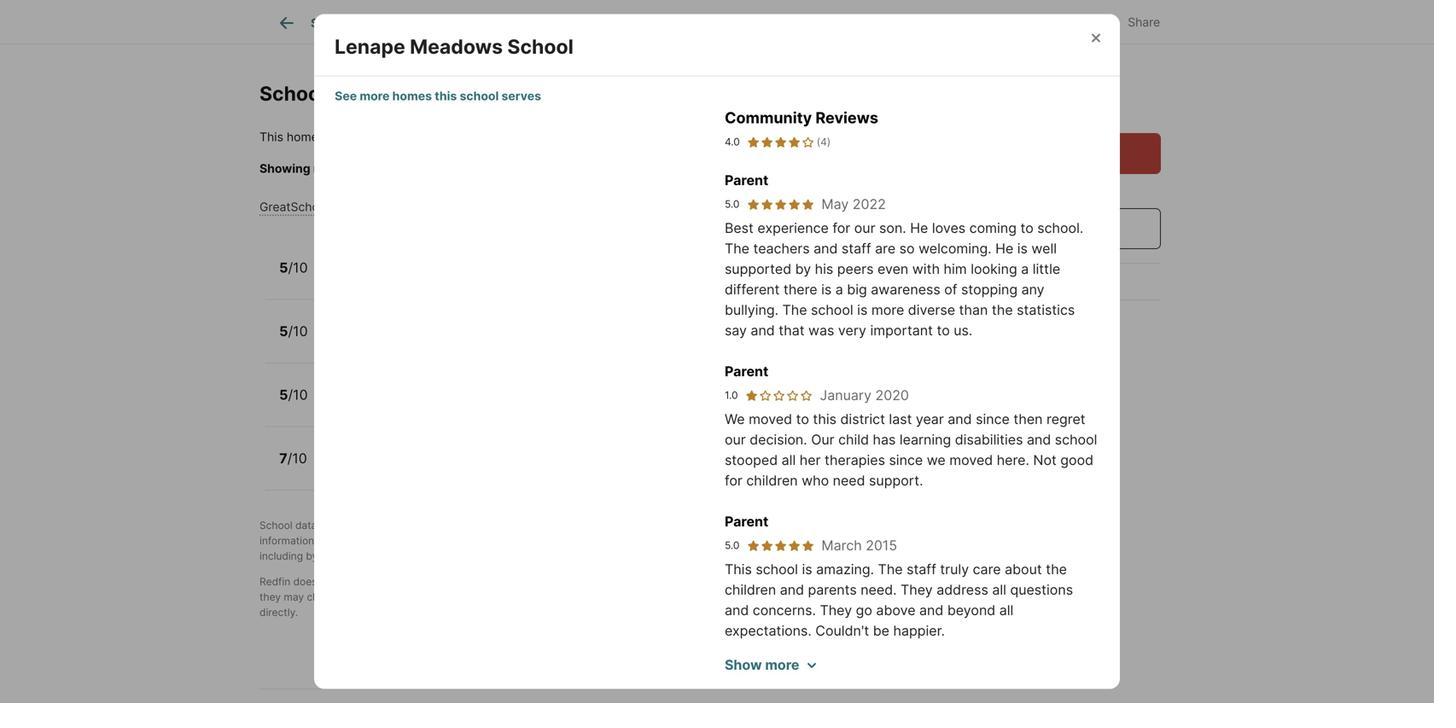 Task type: locate. For each thing, give the bounding box(es) containing it.
0 horizontal spatial or
[[381, 576, 391, 588]]

he up so
[[910, 220, 928, 236]]

showing nearby schools. please check the school district website to see all schools serving this home.
[[260, 161, 843, 176]]

0 vertical spatial since
[[976, 411, 1010, 428]]

for for more
[[445, 64, 461, 79]]

3 5 /10 from the top
[[279, 386, 308, 403]]

rating 5.0 out of 5 element
[[746, 198, 815, 211], [746, 539, 815, 553]]

0 horizontal spatial are
[[366, 591, 382, 604]]

0 horizontal spatial the
[[725, 240, 749, 257]]

a left reference
[[790, 576, 796, 588]]

rating 5.0 out of 5 element down use
[[746, 539, 815, 553]]

5.0 for best
[[725, 198, 740, 210]]

2 horizontal spatial schools
[[750, 535, 788, 547]]

2 horizontal spatial be
[[873, 623, 889, 639]]

as inside ", a nonprofit organization. redfin recommends buyers and renters use greatschools information and ratings as a"
[[374, 535, 386, 547]]

a inside 'button'
[[1024, 220, 1032, 237]]

about
[[1005, 561, 1042, 578]]

school up good
[[1055, 431, 1097, 448]]

0 vertical spatial 5
[[279, 259, 288, 276]]

they down parents
[[820, 602, 852, 619]]

information.
[[467, 576, 524, 588]]

1 horizontal spatial the
[[782, 302, 807, 318]]

1 vertical spatial 5 /10
[[279, 323, 308, 340]]

by up 'there'
[[795, 261, 811, 277]]

0 horizontal spatial not
[[320, 576, 336, 588]]

their
[[509, 535, 531, 547], [686, 535, 709, 547]]

and up concerns.
[[780, 582, 804, 598]]

his
[[815, 261, 833, 277]]

this down rating 4.0 out of 5 element
[[784, 161, 805, 176]]

be up contact
[[734, 576, 747, 588]]

school inside first step, and conduct their own investigation to determine their desired schools or school districts, including by contacting and visiting the schools themselves.
[[803, 535, 835, 547]]

1 vertical spatial 5.0
[[725, 539, 740, 552]]

2 horizontal spatial are
[[875, 240, 896, 257]]

1 horizontal spatial their
[[686, 535, 709, 547]]

this inside this school is amazing. the staff truly care about the children and parents need. they address all questions and concerns. they go above and beyond all expectations. couldn't be happier.
[[725, 561, 752, 578]]

0 horizontal spatial since
[[889, 452, 923, 469]]

well
[[1032, 240, 1057, 257]]

reviews
[[816, 108, 878, 127]]

has
[[873, 431, 896, 448]]

to up decision.
[[796, 411, 809, 428]]

share button
[[1089, 4, 1175, 39]]

2 vertical spatial school
[[527, 576, 560, 588]]

1 vertical spatial parent
[[725, 363, 768, 380]]

us.
[[954, 322, 973, 339]]

tab
[[369, 3, 456, 44], [456, 3, 517, 44], [517, 3, 607, 44], [607, 3, 688, 44], [688, 3, 825, 44]]

are left so
[[875, 240, 896, 257]]

district inside 'we moved to this district last year and since then regret our decision. our child has learning disabilities and school stooped all her therapies since we moved here. not good for children who need support.'
[[840, 411, 885, 428]]

lenape
[[335, 35, 405, 58]]

moved down disabilities
[[949, 452, 993, 469]]

share
[[1128, 15, 1160, 29]]

2 rating 5.0 out of 5 element from the top
[[746, 539, 815, 553]]

1 vertical spatial be
[[475, 591, 487, 604]]

not
[[1033, 452, 1057, 469]]

1 horizontal spatial this
[[725, 561, 752, 578]]

this school is amazing. the staff truly care about the children and parents need. they address all questions and concerns. they go above and beyond all expectations. couldn't be happier.
[[725, 561, 1073, 639]]

387 green mountain rd
[[921, 64, 1079, 110]]

districts,
[[838, 535, 880, 547]]

2 vertical spatial by
[[306, 550, 318, 563]]

then
[[1014, 411, 1043, 428]]

be inside guaranteed to be accurate. to verify school enrollment eligibility, contact the school district directly.
[[475, 591, 487, 604]]

2 vertical spatial the
[[878, 561, 903, 578]]

therapies
[[825, 452, 885, 469]]

this up contact
[[725, 561, 752, 578]]

0 vertical spatial rating 5.0 out of 5 element
[[746, 198, 815, 211]]

a inside school service boundaries are intended to be used as a reference only; they may change and are not
[[790, 576, 796, 588]]

1 vertical spatial staff
[[907, 561, 936, 578]]

1 5.0 from the top
[[725, 198, 740, 210]]

they
[[260, 591, 281, 604]]

5.0 up best
[[725, 198, 740, 210]]

to inside school service boundaries are intended to be used as a reference only; they may change and are not
[[722, 576, 732, 588]]

0 horizontal spatial for
[[445, 64, 461, 79]]

2 vertical spatial district
[[812, 591, 846, 604]]

by right 'provided'
[[376, 519, 388, 532]]

and down endorse
[[345, 591, 364, 604]]

the up need.
[[878, 561, 903, 578]]

1 vertical spatial our
[[725, 431, 746, 448]]

0 vertical spatial for
[[445, 64, 461, 79]]

staff inside best experience for our son. he loves coming to school. the teachers and staff are so welcoming. he is well supported by his peers even with him looking a little different there is a big awareness of stopping any bullying. the school is more diverse than the statistics say and that was very important to us.
[[842, 240, 871, 257]]

1 vertical spatial information
[[260, 535, 314, 547]]

district up the "child"
[[840, 411, 885, 428]]

are
[[875, 240, 896, 257], [658, 576, 673, 588], [366, 591, 382, 604]]

important
[[870, 322, 933, 339]]

1 horizontal spatial he
[[995, 240, 1013, 257]]

school inside dialog
[[507, 35, 574, 58]]

the up questions
[[1046, 561, 1067, 578]]

to up contact
[[722, 576, 732, 588]]

parent up desired
[[725, 513, 768, 530]]

not down redfin does not endorse or guarantee this information.
[[385, 591, 401, 604]]

best
[[725, 220, 754, 236]]

greatschools inside ", a nonprofit organization. redfin recommends buyers and renters use greatschools information and ratings as a"
[[796, 519, 861, 532]]

our inside best experience for our son. he loves coming to school. the teachers and staff are so welcoming. he is well supported by his peers even with him looking a little different there is a big awareness of stopping any bullying. the school is more diverse than the statistics say and that was very important to us.
[[854, 220, 875, 236]]

for down lenape meadows school
[[445, 64, 461, 79]]

for inside best experience for our son. he loves coming to school. the teachers and staff are so welcoming. he is well supported by his peers even with him looking a little different there is a big awareness of stopping any bullying. the school is more diverse than the statistics say and that was very important to us.
[[833, 220, 850, 236]]

more inside show more "dropdown button"
[[765, 657, 799, 674]]

0 horizontal spatial redfin
[[260, 576, 290, 588]]

3 5 from the top
[[279, 386, 288, 403]]

school inside this school is amazing. the staff truly care about the children and parents need. they address all questions and concerns. they go above and beyond all expectations. couldn't be happier.
[[756, 561, 798, 578]]

are inside best experience for our son. he loves coming to school. the teachers and staff are so welcoming. he is well supported by his peers even with him looking a little different there is a big awareness of stopping any bullying. the school is more diverse than the statistics say and that was very important to us.
[[875, 240, 896, 257]]

care
[[973, 561, 1001, 578]]

support.
[[869, 472, 923, 489]]

2 horizontal spatial for
[[833, 220, 850, 236]]

or right endorse
[[381, 576, 391, 588]]

by up does
[[306, 550, 318, 563]]

redfin up investigation
[[582, 519, 613, 532]]

0 horizontal spatial information
[[260, 535, 314, 547]]

more down meadows
[[464, 64, 493, 79]]

0 vertical spatial or
[[790, 535, 800, 547]]

1 vertical spatial they
[[820, 602, 852, 619]]

2 vertical spatial are
[[366, 591, 382, 604]]

0 vertical spatial school
[[507, 35, 574, 58]]

1 horizontal spatial by
[[376, 519, 388, 532]]

lenape meadows school
[[335, 35, 574, 58]]

1 tab from the left
[[369, 3, 456, 44]]

1 vertical spatial not
[[385, 591, 401, 604]]

2 5 from the top
[[279, 323, 288, 340]]

0 vertical spatial 5.0
[[725, 198, 740, 210]]

and
[[814, 240, 838, 257], [751, 322, 775, 339], [948, 411, 972, 428], [1027, 431, 1051, 448], [718, 519, 736, 532], [317, 535, 335, 547], [446, 535, 464, 547], [375, 550, 393, 563], [780, 582, 804, 598], [345, 591, 364, 604], [725, 602, 749, 619], [919, 602, 944, 619]]

be down information.
[[475, 591, 487, 604]]

2 parent from the top
[[725, 363, 768, 380]]

above
[[876, 602, 916, 619]]

her
[[800, 452, 821, 469]]

by
[[795, 261, 811, 277], [376, 519, 388, 532], [306, 550, 318, 563]]

for down may
[[833, 220, 850, 236]]

0 vertical spatial the
[[725, 240, 749, 257]]

1 horizontal spatial are
[[658, 576, 673, 588]]

0 horizontal spatial their
[[509, 535, 531, 547]]

0 horizontal spatial this
[[260, 130, 283, 144]]

renters
[[739, 519, 773, 532]]

1 vertical spatial children
[[725, 582, 776, 598]]

reference
[[799, 576, 845, 588]]

as inside school service boundaries are intended to be used as a reference only; they may change and are not
[[776, 576, 787, 588]]

children inside 'we moved to this district last year and since then regret our decision. our child has learning disabilities and school stooped all her therapies since we moved here. not good for children who need support.'
[[746, 472, 798, 489]]

school.
[[1037, 220, 1084, 236]]

2 vertical spatial parent
[[725, 513, 768, 530]]

since up support.
[[889, 452, 923, 469]]

2 5 /10 from the top
[[279, 323, 308, 340]]

may
[[284, 591, 304, 604]]

parent up 1.0
[[725, 363, 768, 380]]

7
[[279, 450, 287, 467]]

1 horizontal spatial information
[[496, 64, 560, 79]]

different
[[725, 281, 780, 298]]

school right check
[[508, 161, 545, 176]]

0 horizontal spatial staff
[[842, 240, 871, 257]]

are down endorse
[[366, 591, 382, 604]]

we moved to this district last year and since then regret our decision. our child has learning disabilities and school stooped all her therapies since we moved here. not good for children who need support.
[[725, 411, 1097, 489]]

1 horizontal spatial they
[[901, 582, 933, 598]]

for for our
[[833, 220, 850, 236]]

this for this school is amazing. the staff truly care about the children and parents need. they address all questions and concerns. they go above and beyond all expectations. couldn't be happier.
[[725, 561, 752, 578]]

and up his
[[814, 240, 838, 257]]

not
[[320, 576, 336, 588], [385, 591, 401, 604]]

be inside school service boundaries are intended to be used as a reference only; they may change and are not
[[734, 576, 747, 588]]

school up to
[[527, 576, 560, 588]]

is left well
[[1017, 240, 1028, 257]]

schools down conduct
[[452, 550, 489, 563]]

0 vertical spatial our
[[854, 220, 875, 236]]

1 horizontal spatial redfin
[[582, 519, 613, 532]]

1 rating 5.0 out of 5 element from the top
[[746, 198, 815, 211]]

greatschools up homes
[[362, 64, 442, 79]]

are up enrollment
[[658, 576, 673, 588]]

more right see
[[360, 89, 390, 103]]

0 vertical spatial 5 /10
[[279, 259, 308, 276]]

greatschools up step, on the left bottom of page
[[391, 519, 456, 532]]

questions
[[1010, 582, 1073, 598]]

1 horizontal spatial staff
[[907, 561, 936, 578]]

1 vertical spatial are
[[658, 576, 673, 588]]

2 5.0 from the top
[[725, 539, 740, 552]]

1 vertical spatial district
[[840, 411, 885, 428]]

more up important
[[871, 302, 904, 318]]

step,
[[419, 535, 443, 547]]

a left little
[[1021, 261, 1029, 277]]

0 horizontal spatial by
[[306, 550, 318, 563]]

2 vertical spatial for
[[725, 472, 743, 489]]

1 horizontal spatial not
[[385, 591, 401, 604]]

0 vertical spatial they
[[901, 582, 933, 598]]

1 horizontal spatial be
[[734, 576, 747, 588]]

schools down 4.0 at the right of the page
[[693, 161, 736, 176]]

all inside 'we moved to this district last year and since then regret our decision. our child has learning disabilities and school stooped all her therapies since we moved here. not good for children who need support.'
[[782, 452, 796, 469]]

1 vertical spatial as
[[776, 576, 787, 588]]

school left data
[[260, 519, 292, 532]]

school data is provided by greatschools
[[260, 519, 456, 532]]

bullying.
[[725, 302, 779, 318]]

rating 5.0 out of 5 element up the experience
[[746, 198, 815, 211]]

more down expectations. at the right bottom
[[765, 657, 799, 674]]

1 horizontal spatial moved
[[949, 452, 993, 469]]

information
[[496, 64, 560, 79], [260, 535, 314, 547]]

serving
[[739, 161, 781, 176]]

schools
[[693, 161, 736, 176], [750, 535, 788, 547], [452, 550, 489, 563]]

5
[[279, 259, 288, 276], [279, 323, 288, 340], [279, 386, 288, 403]]

not inside school service boundaries are intended to be used as a reference only; they may change and are not
[[385, 591, 401, 604]]

to down information.
[[462, 591, 472, 604]]

to down the 'recommends'
[[622, 535, 632, 547]]

serves
[[502, 89, 541, 103]]

for down stooped
[[725, 472, 743, 489]]

our down we at the right bottom of page
[[725, 431, 746, 448]]

moved
[[749, 411, 792, 428], [949, 452, 993, 469]]

community
[[725, 108, 812, 127]]

and down bullying. on the top right of the page
[[751, 322, 775, 339]]

schools
[[260, 81, 337, 105]]

1 their from the left
[[509, 535, 531, 547]]

3 parent from the top
[[725, 513, 768, 530]]

district left website
[[549, 161, 588, 176]]

0 vertical spatial children
[[746, 472, 798, 489]]

this home is within the
[[260, 130, 393, 144]]

our down "2022"
[[854, 220, 875, 236]]

be inside this school is amazing. the staff truly care about the children and parents need. they address all questions and concerns. they go above and beyond all expectations. couldn't be happier.
[[873, 623, 889, 639]]

school up amazing.
[[803, 535, 835, 547]]

0 vertical spatial as
[[374, 535, 386, 547]]

this for this home is within the
[[260, 130, 283, 144]]

1 horizontal spatial our
[[854, 220, 875, 236]]

redfin
[[582, 519, 613, 532], [260, 576, 290, 588]]

a right send
[[1024, 220, 1032, 237]]

coming
[[969, 220, 1017, 236]]

concerns.
[[753, 602, 816, 619]]

0 vertical spatial by
[[795, 261, 811, 277]]

lenape meadows school element
[[335, 14, 594, 59]]

parent for best
[[725, 172, 768, 189]]

0 vertical spatial district
[[549, 161, 588, 176]]

rating 5.0 out of 5 element for experience
[[746, 198, 815, 211]]

0 vertical spatial information
[[496, 64, 560, 79]]

see
[[335, 89, 357, 103]]

school up serves
[[507, 35, 574, 58]]

387
[[992, 64, 1025, 85]]

schools down "renters"
[[750, 535, 788, 547]]

redfin up they
[[260, 576, 290, 588]]

home
[[287, 130, 318, 144]]

information up including
[[260, 535, 314, 547]]

school up concerns.
[[756, 561, 798, 578]]

1 parent from the top
[[725, 172, 768, 189]]

the down step, on the left bottom of page
[[433, 550, 449, 563]]

children down stooped
[[746, 472, 798, 489]]

search
[[311, 16, 352, 30]]

the down best
[[725, 240, 749, 257]]

2 vertical spatial 5 /10
[[279, 386, 308, 403]]

this up our
[[813, 411, 837, 428]]

he down send
[[995, 240, 1013, 257]]

1 horizontal spatial for
[[725, 472, 743, 489]]

0 vertical spatial this
[[260, 130, 283, 144]]

since up disabilities
[[976, 411, 1010, 428]]

school down visit greatschools for more information
[[460, 89, 499, 103]]

1 vertical spatial schools
[[750, 535, 788, 547]]

children inside this school is amazing. the staff truly care about the children and parents need. they address all questions and concerns. they go above and beyond all expectations. couldn't be happier.
[[725, 582, 776, 598]]

0 horizontal spatial be
[[475, 591, 487, 604]]

1 vertical spatial 5
[[279, 323, 288, 340]]

not up change
[[320, 576, 336, 588]]

as right used
[[776, 576, 787, 588]]

or inside first step, and conduct their own investigation to determine their desired schools or school districts, including by contacting and visiting the schools themselves.
[[790, 535, 800, 547]]

their up themselves.
[[509, 535, 531, 547]]

2 horizontal spatial the
[[878, 561, 903, 578]]

teachers
[[753, 240, 810, 257]]

5.0 down "renters"
[[725, 539, 740, 552]]

1 horizontal spatial as
[[776, 576, 787, 588]]

school inside school service boundaries are intended to be used as a reference only; they may change and are not
[[527, 576, 560, 588]]

school
[[460, 89, 499, 103], [508, 161, 545, 176], [811, 302, 853, 318], [1055, 431, 1097, 448], [803, 535, 835, 547], [756, 561, 798, 578], [583, 591, 614, 604], [778, 591, 809, 604]]

1 vertical spatial the
[[782, 302, 807, 318]]

1 vertical spatial rating 5.0 out of 5 element
[[746, 539, 815, 553]]

please
[[408, 161, 446, 176]]

a right ,
[[462, 519, 467, 532]]

stopping
[[961, 281, 1018, 298]]

the down used
[[759, 591, 775, 604]]

7 /10
[[279, 450, 307, 467]]

our
[[854, 220, 875, 236], [725, 431, 746, 448]]

2 vertical spatial be
[[873, 623, 889, 639]]

0 vertical spatial redfin
[[582, 519, 613, 532]]

determine
[[635, 535, 684, 547]]

(201) 788-1042 button
[[921, 264, 1161, 300]]

for inside 'we moved to this district last year and since then regret our decision. our child has learning disabilities and school stooped all her therapies since we moved here. not good for children who need support.'
[[725, 472, 743, 489]]

0 horizontal spatial schools
[[452, 550, 489, 563]]

and up happier.
[[919, 602, 944, 619]]

2 horizontal spatial by
[[795, 261, 811, 277]]

or down use
[[790, 535, 800, 547]]

big
[[847, 281, 867, 298]]

0 vertical spatial parent
[[725, 172, 768, 189]]

information up serves
[[496, 64, 560, 79]]

to
[[639, 161, 650, 176], [1020, 220, 1034, 236], [937, 322, 950, 339], [796, 411, 809, 428], [622, 535, 632, 547], [722, 576, 732, 588], [462, 591, 472, 604]]

1 vertical spatial or
[[381, 576, 391, 588]]

january 2020
[[820, 387, 909, 404]]

district down reference
[[812, 591, 846, 604]]

disabilities
[[955, 431, 1023, 448]]

0 horizontal spatial as
[[374, 535, 386, 547]]

1 5 /10 from the top
[[279, 259, 308, 276]]

0 vertical spatial be
[[734, 576, 747, 588]]

1 vertical spatial school
[[260, 519, 292, 532]]

1 horizontal spatial or
[[790, 535, 800, 547]]

children up concerns.
[[725, 582, 776, 598]]

0 horizontal spatial our
[[725, 431, 746, 448]]

0 horizontal spatial he
[[910, 220, 928, 236]]

parent
[[725, 172, 768, 189], [725, 363, 768, 380], [725, 513, 768, 530]]

school inside 'we moved to this district last year and since then regret our decision. our child has learning disabilities and school stooped all her therapies since we moved here. not good for children who need support.'
[[1055, 431, 1097, 448]]

the up "that"
[[782, 302, 807, 318]]

diverse
[[908, 302, 955, 318]]

district
[[549, 161, 588, 176], [840, 411, 885, 428], [812, 591, 846, 604]]

best experience for our son. he loves coming to school. the teachers and staff are so welcoming. he is well supported by his peers even with him looking a little different there is a big awareness of stopping any bullying. the school is more diverse than the statistics say and that was very important to us.
[[725, 220, 1084, 339]]

the down stopping
[[992, 302, 1013, 318]]

parent down 4.0 at the right of the page
[[725, 172, 768, 189]]

provided
[[331, 519, 373, 532]]

0 vertical spatial schools
[[693, 161, 736, 176]]

school for school data is provided by greatschools
[[260, 519, 292, 532]]



Task type: describe. For each thing, give the bounding box(es) containing it.
boundaries
[[601, 576, 655, 588]]

by inside best experience for our son. he loves coming to school. the teachers and staff are so welcoming. he is well supported by his peers even with him looking a little different there is a big awareness of stopping any bullying. the school is more diverse than the statistics say and that was very important to us.
[[795, 261, 811, 277]]

show
[[725, 657, 762, 674]]

endorse
[[339, 576, 378, 588]]

5.0 for this
[[725, 539, 740, 552]]

redfin inside ", a nonprofit organization. redfin recommends buyers and renters use greatschools information and ratings as a"
[[582, 519, 613, 532]]

2 vertical spatial schools
[[452, 550, 489, 563]]

see more homes this school serves link
[[335, 89, 541, 103]]

to left see
[[639, 161, 650, 176]]

1042
[[1059, 273, 1093, 290]]

the inside this school is amazing. the staff truly care about the children and parents need. they address all questions and concerns. they go above and beyond all expectations. couldn't be happier.
[[878, 561, 903, 578]]

and up not
[[1027, 431, 1051, 448]]

even
[[878, 261, 909, 277]]

experience
[[757, 220, 829, 236]]

buyers
[[682, 519, 715, 532]]

rd
[[1004, 89, 1026, 110]]

1 vertical spatial redfin
[[260, 576, 290, 588]]

is down his
[[821, 281, 832, 298]]

we
[[927, 452, 946, 469]]

rating
[[395, 200, 431, 214]]

used
[[750, 576, 773, 588]]

schools.
[[357, 161, 406, 176]]

and up desired
[[718, 519, 736, 532]]

2 their from the left
[[686, 535, 709, 547]]

the inside this school is amazing. the staff truly care about the children and parents need. they address all questions and concerns. they go above and beyond all expectations. couldn't be happier.
[[1046, 561, 1067, 578]]

to inside guaranteed to be accurate. to verify school enrollment eligibility, contact the school district directly.
[[462, 591, 472, 604]]

all down the care at bottom
[[992, 582, 1006, 598]]

(201)
[[989, 273, 1024, 290]]

the inside guaranteed to be accurate. to verify school enrollment eligibility, contact the school district directly.
[[759, 591, 775, 604]]

greatschools summary rating link
[[260, 200, 431, 214]]

little
[[1033, 261, 1060, 277]]

intended
[[676, 576, 719, 588]]

more inside best experience for our son. he loves coming to school. the teachers and staff are so welcoming. he is well supported by his peers even with him looking a little different there is a big awareness of stopping any bullying. the school is more diverse than the statistics say and that was very important to us.
[[871, 302, 904, 318]]

1 horizontal spatial since
[[976, 411, 1010, 428]]

showing
[[260, 161, 310, 176]]

redfin does not endorse or guarantee this information.
[[260, 576, 524, 588]]

(201) 788-1042 link
[[921, 264, 1161, 300]]

stooped
[[725, 452, 778, 469]]

5 tab from the left
[[688, 3, 825, 44]]

data
[[295, 519, 317, 532]]

enrollment
[[617, 591, 668, 604]]

our inside 'we moved to this district last year and since then regret our decision. our child has learning disabilities and school stooped all her therapies since we moved here. not good for children who need support.'
[[725, 431, 746, 448]]

1 5 from the top
[[279, 259, 288, 276]]

our
[[811, 431, 835, 448]]

check
[[449, 161, 483, 176]]

this up 'guaranteed'
[[446, 576, 464, 588]]

the right within
[[371, 130, 390, 144]]

directly.
[[260, 607, 298, 619]]

home.
[[808, 161, 843, 176]]

service
[[563, 576, 598, 588]]

rating 5.0 out of 5 element for school
[[746, 539, 815, 553]]

send a message button
[[921, 208, 1161, 249]]

search tab list
[[260, 0, 839, 44]]

a left big
[[836, 281, 843, 298]]

need
[[833, 472, 865, 489]]

own
[[534, 535, 555, 547]]

contacting
[[321, 550, 372, 563]]

send
[[987, 220, 1021, 237]]

this inside 'we moved to this district last year and since then regret our decision. our child has learning disabilities and school stooped all her therapies since we moved here. not good for children who need support.'
[[813, 411, 837, 428]]

visiting
[[396, 550, 430, 563]]

all right beyond
[[999, 602, 1014, 619]]

rating 1.0 out of 5 element
[[745, 389, 813, 402]]

here.
[[997, 452, 1029, 469]]

go
[[856, 602, 872, 619]]

community reviews
[[725, 108, 878, 127]]

and up contacting
[[317, 535, 335, 547]]

contact
[[921, 64, 992, 85]]

within
[[334, 130, 368, 144]]

staff inside this school is amazing. the staff truly care about the children and parents need. they address all questions and concerns. they go above and beyond all expectations. couldn't be happier.
[[907, 561, 936, 578]]

3 tab from the left
[[517, 3, 607, 44]]

the inside best experience for our son. he loves coming to school. the teachers and staff are so welcoming. he is well supported by his peers even with him looking a little different there is a big awareness of stopping any bullying. the school is more diverse than the statistics say and that was very important to us.
[[992, 302, 1013, 318]]

who
[[802, 472, 829, 489]]

and up expectations. at the right bottom
[[725, 602, 749, 619]]

is right data
[[320, 519, 328, 532]]

investigation
[[557, 535, 619, 547]]

accurate.
[[490, 591, 535, 604]]

address
[[937, 582, 988, 598]]

regret
[[1047, 411, 1085, 428]]

statistics
[[1017, 302, 1075, 318]]

him
[[944, 261, 967, 277]]

to left 'us.'
[[937, 322, 950, 339]]

and down ,
[[446, 535, 464, 547]]

greatschools inside lenape meadows school dialog
[[362, 64, 442, 79]]

to
[[538, 591, 550, 604]]

supported
[[725, 261, 791, 277]]

2020
[[875, 387, 909, 404]]

so
[[899, 240, 915, 257]]

lenape meadows school dialog
[[314, 0, 1120, 696]]

peers
[[837, 261, 874, 277]]

a left first
[[388, 535, 394, 547]]

couldn't
[[815, 623, 869, 639]]

1 vertical spatial he
[[995, 240, 1013, 257]]

by inside first step, and conduct their own investigation to determine their desired schools or school districts, including by contacting and visiting the schools themselves.
[[306, 550, 318, 563]]

first step, and conduct their own investigation to determine their desired schools or school districts, including by contacting and visiting the schools themselves.
[[260, 535, 880, 563]]

information inside ", a nonprofit organization. redfin recommends buyers and renters use greatschools information and ratings as a"
[[260, 535, 314, 547]]

green
[[1029, 64, 1079, 85]]

0 horizontal spatial they
[[820, 602, 852, 619]]

1 vertical spatial since
[[889, 452, 923, 469]]

is inside this school is amazing. the staff truly care about the children and parents need. they address all questions and concerns. they go above and beyond all expectations. couldn't be happier.
[[802, 561, 812, 578]]

788-
[[1027, 273, 1059, 290]]

the right check
[[486, 161, 505, 176]]

information inside lenape meadows school dialog
[[496, 64, 560, 79]]

district inside guaranteed to be accurate. to verify school enrollment eligibility, contact the school district directly.
[[812, 591, 846, 604]]

all right see
[[677, 161, 689, 176]]

parent for we
[[725, 363, 768, 380]]

change
[[307, 591, 343, 604]]

mountain
[[921, 89, 1000, 110]]

is down big
[[857, 302, 868, 318]]

show more button
[[725, 655, 816, 676]]

visit greatschools for more information
[[335, 64, 560, 79]]

visit
[[335, 64, 359, 79]]

1 vertical spatial moved
[[949, 452, 993, 469]]

message
[[1035, 220, 1095, 237]]

need.
[[861, 582, 897, 598]]

0 vertical spatial he
[[910, 220, 928, 236]]

the inside first step, and conduct their own investigation to determine their desired schools or school districts, including by contacting and visiting the schools themselves.
[[433, 550, 449, 563]]

greatschools summary rating
[[260, 200, 431, 214]]

school for school service boundaries are intended to be used as a reference only; they may change and are not
[[527, 576, 560, 588]]

good
[[1060, 452, 1094, 469]]

4 tab from the left
[[607, 3, 688, 44]]

greatschools down showing
[[260, 200, 335, 214]]

may 2022
[[822, 196, 886, 213]]

conduct
[[467, 535, 507, 547]]

there
[[784, 281, 817, 298]]

(4)
[[817, 136, 831, 148]]

is right home
[[322, 130, 331, 144]]

school down the service
[[583, 591, 614, 604]]

happier.
[[893, 623, 945, 639]]

0 vertical spatial not
[[320, 576, 336, 588]]

with
[[912, 261, 940, 277]]

january
[[820, 387, 872, 404]]

to inside first step, and conduct their own investigation to determine their desired schools or school districts, including by contacting and visiting the schools themselves.
[[622, 535, 632, 547]]

to up well
[[1020, 220, 1034, 236]]

guaranteed
[[403, 591, 459, 604]]

and right the year
[[948, 411, 972, 428]]

to inside 'we moved to this district last year and since then regret our decision. our child has learning disabilities and school stooped all her therapies since we moved here. not good for children who need support.'
[[796, 411, 809, 428]]

may
[[822, 196, 849, 213]]

1.0
[[725, 389, 738, 402]]

this down visit greatschools for more information
[[435, 89, 457, 103]]

school inside best experience for our son. he loves coming to school. the teachers and staff are so welcoming. he is well supported by his peers even with him looking a little different there is a big awareness of stopping any bullying. the school is more diverse than the statistics say and that was very important to us.
[[811, 302, 853, 318]]

, a nonprofit organization. redfin recommends buyers and renters use greatschools information and ratings as a
[[260, 519, 861, 547]]

truly
[[940, 561, 969, 578]]

school down reference
[[778, 591, 809, 604]]

and inside school service boundaries are intended to be used as a reference only; they may change and are not
[[345, 591, 364, 604]]

1 vertical spatial by
[[376, 519, 388, 532]]

school service boundaries are intended to be used as a reference only; they may change and are not
[[260, 576, 871, 604]]

1 horizontal spatial schools
[[693, 161, 736, 176]]

parent for this
[[725, 513, 768, 530]]

and up redfin does not endorse or guarantee this information.
[[375, 550, 393, 563]]

that
[[779, 322, 805, 339]]

rating 4.0 out of 5 element
[[747, 134, 815, 150]]

only;
[[848, 576, 871, 588]]

0 horizontal spatial moved
[[749, 411, 792, 428]]

2 tab from the left
[[456, 3, 517, 44]]

amazing.
[[816, 561, 874, 578]]

beyond
[[947, 602, 996, 619]]



Task type: vqa. For each thing, say whether or not it's contained in the screenshot.
Your information is protected by 256-bit SSL encryption.
no



